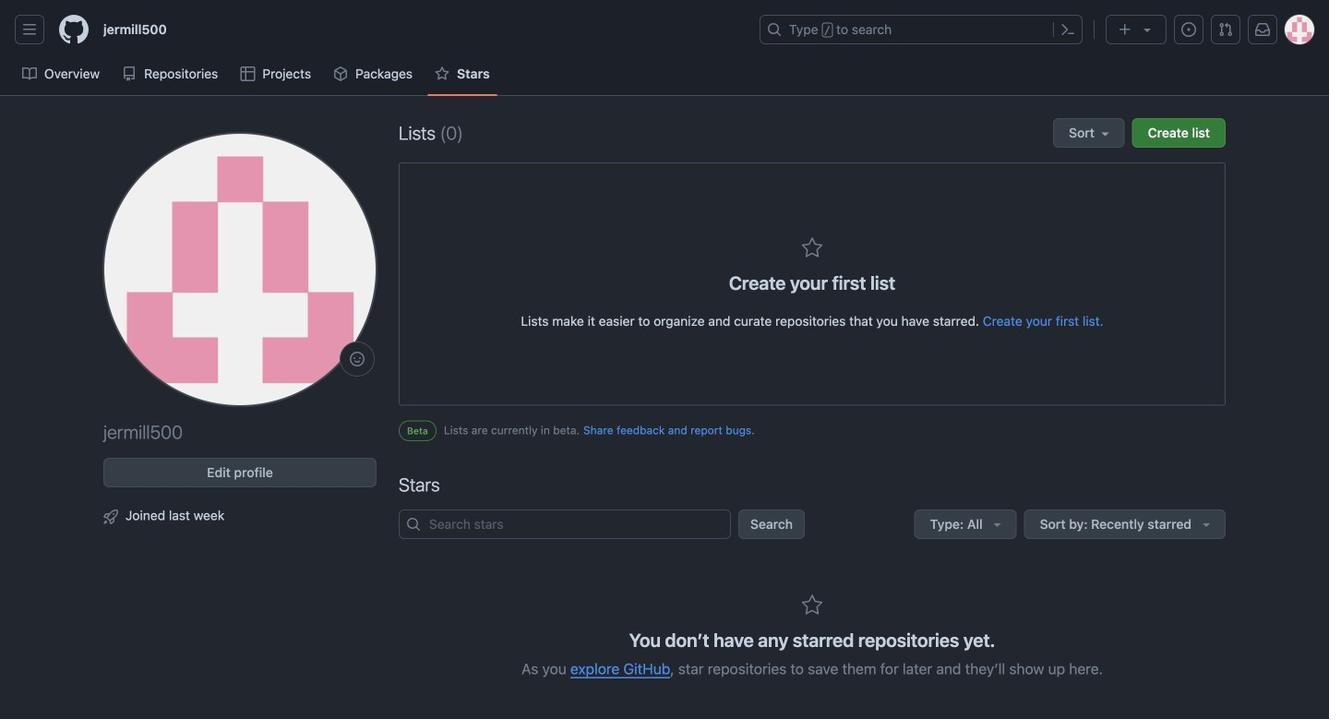 Task type: locate. For each thing, give the bounding box(es) containing it.
star image
[[435, 66, 450, 81], [801, 237, 823, 259]]

repo image
[[122, 66, 137, 81]]

2 triangle down image from the left
[[1199, 517, 1214, 532]]

homepage image
[[59, 15, 89, 44]]

git pull request image
[[1218, 22, 1233, 37]]

0 vertical spatial star image
[[435, 66, 450, 81]]

Search stars search field
[[399, 509, 731, 539]]

feature release label: beta element
[[399, 420, 436, 441]]

change your avatar image
[[103, 133, 377, 406]]

search image
[[406, 517, 421, 532]]

star image
[[801, 594, 823, 617]]

1 vertical spatial star image
[[801, 237, 823, 259]]

plus image
[[1118, 22, 1133, 37]]

1 horizontal spatial triangle down image
[[1199, 517, 1214, 532]]

notifications image
[[1255, 22, 1270, 37]]

triangle down image
[[1140, 22, 1155, 37]]

1 horizontal spatial star image
[[801, 237, 823, 259]]

book image
[[22, 66, 37, 81]]

triangle down image
[[990, 517, 1005, 532], [1199, 517, 1214, 532]]

0 horizontal spatial triangle down image
[[990, 517, 1005, 532]]

1 triangle down image from the left
[[990, 517, 1005, 532]]

issue opened image
[[1181, 22, 1196, 37]]

rocket image
[[103, 510, 118, 524]]

package image
[[333, 66, 348, 81]]



Task type: vqa. For each thing, say whether or not it's contained in the screenshot.
Search stars SEARCH FIELD
yes



Task type: describe. For each thing, give the bounding box(es) containing it.
command palette image
[[1061, 22, 1075, 37]]

table image
[[240, 66, 255, 81]]

0 horizontal spatial star image
[[435, 66, 450, 81]]

smiley image
[[350, 352, 365, 366]]



